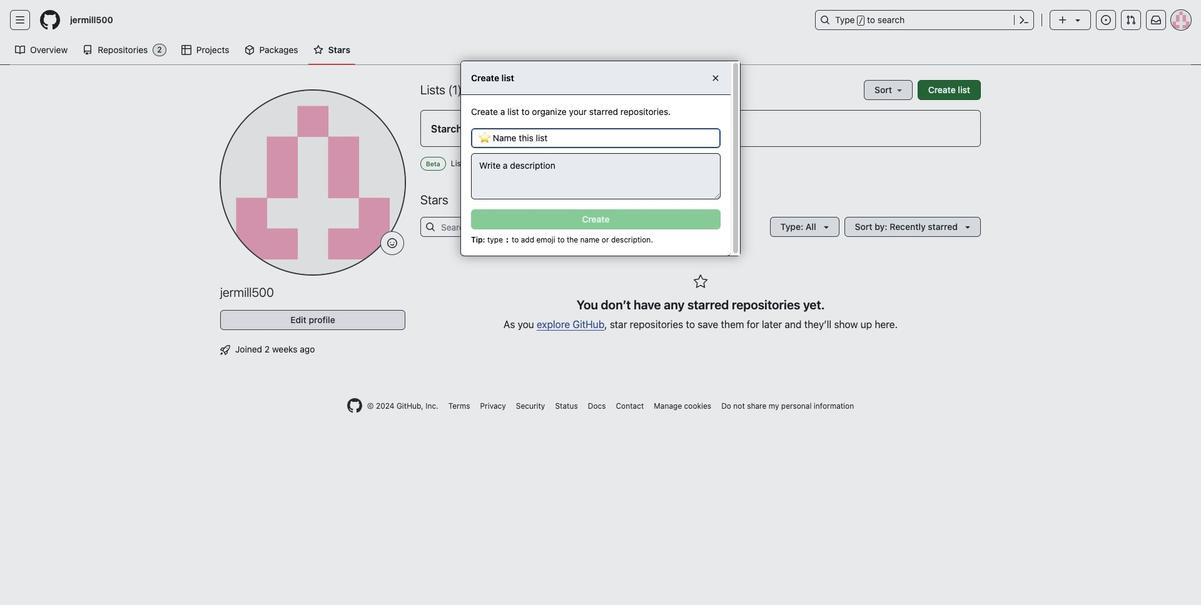 Task type: locate. For each thing, give the bounding box(es) containing it.
triangle down image
[[1073, 15, 1083, 25], [821, 222, 831, 232]]

notifications image
[[1151, 15, 1161, 25]]

package image
[[244, 45, 254, 55]]

1 vertical spatial triangle down image
[[821, 222, 831, 232]]

triangle down image
[[963, 222, 973, 232]]

1 horizontal spatial triangle down image
[[1073, 15, 1083, 25]]

search image
[[426, 222, 436, 232]]

homepage image
[[40, 10, 60, 30]]

rocket image
[[220, 345, 230, 355]]

Search stars search field
[[421, 217, 646, 237]]

star image
[[313, 45, 323, 55], [693, 275, 708, 290]]

create list dialog
[[461, 61, 741, 256]]

homepage image
[[347, 399, 362, 414]]

command palette image
[[1019, 15, 1029, 25]]

1 vertical spatial star image
[[693, 275, 708, 290]]

0 vertical spatial star image
[[313, 45, 323, 55]]

table image
[[181, 45, 191, 55]]

0 vertical spatial triangle down image
[[1073, 15, 1083, 25]]

0 horizontal spatial star image
[[313, 45, 323, 55]]

0 horizontal spatial triangle down image
[[821, 222, 831, 232]]

List description text field
[[471, 153, 721, 199]]



Task type: vqa. For each thing, say whether or not it's contained in the screenshot.
underlines
no



Task type: describe. For each thing, give the bounding box(es) containing it.
issue opened image
[[1101, 15, 1111, 25]]

feature release label: beta element
[[421, 157, 446, 171]]

repo image
[[83, 45, 93, 55]]

1 horizontal spatial star image
[[693, 275, 708, 290]]

git pull request image
[[1126, 15, 1136, 25]]

List name text field
[[471, 128, 721, 148]]

change your avatar image
[[220, 90, 406, 275]]

close dialog image
[[711, 73, 721, 83]]

plus image
[[1058, 15, 1068, 25]]

book image
[[15, 45, 25, 55]]

smiley image
[[387, 238, 397, 248]]



